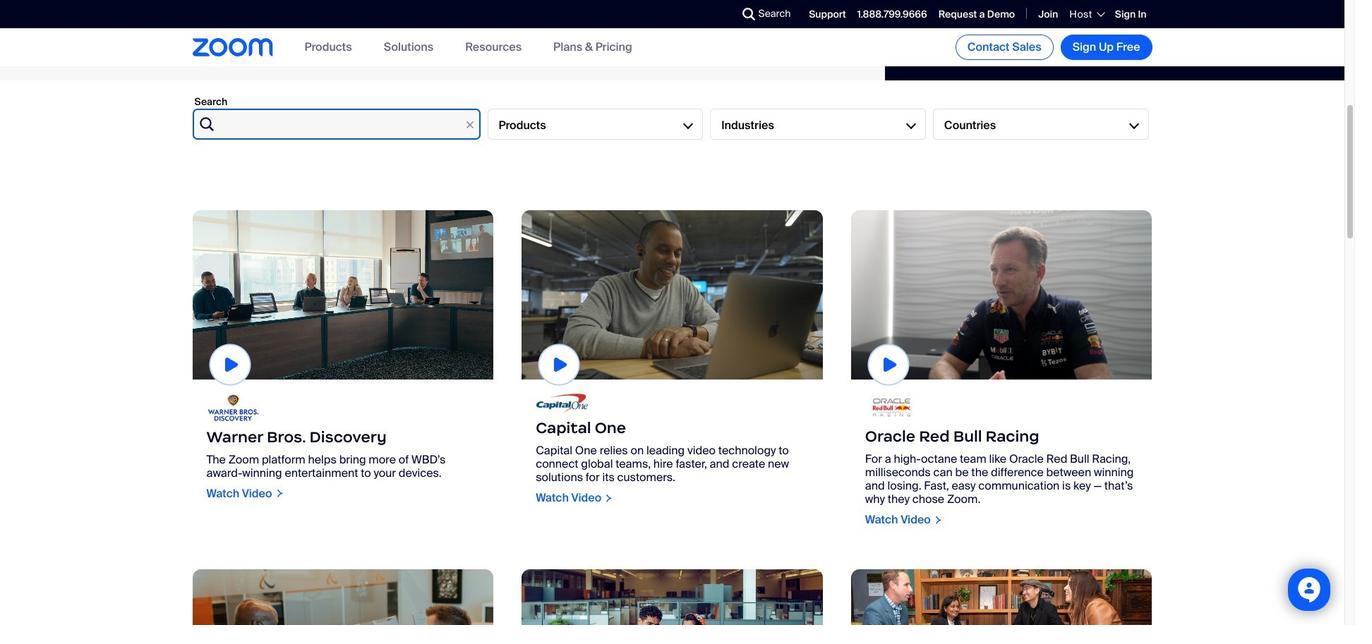 Task type: locate. For each thing, give the bounding box(es) containing it.
red bull image
[[865, 394, 918, 422]]

None search field
[[691, 3, 746, 25]]

capitalone image
[[536, 394, 589, 413]]

capital one user image
[[522, 210, 823, 380]]

warner bros. discovery image
[[192, 210, 494, 380], [206, 394, 259, 422]]

None text field
[[192, 109, 480, 140]]

0 vertical spatial warner bros. discovery image
[[192, 210, 494, 380]]

search image
[[742, 8, 755, 20], [742, 8, 755, 20]]



Task type: describe. For each thing, give the bounding box(es) containing it.
clear search image
[[462, 117, 478, 133]]

oracle red bull racing image
[[851, 210, 1152, 380]]

zoom logo image
[[192, 38, 273, 56]]

1 vertical spatial warner bros. discovery image
[[206, 394, 259, 422]]



Task type: vqa. For each thing, say whether or not it's contained in the screenshot.
topmost Warner Bros. Discovery image
yes



